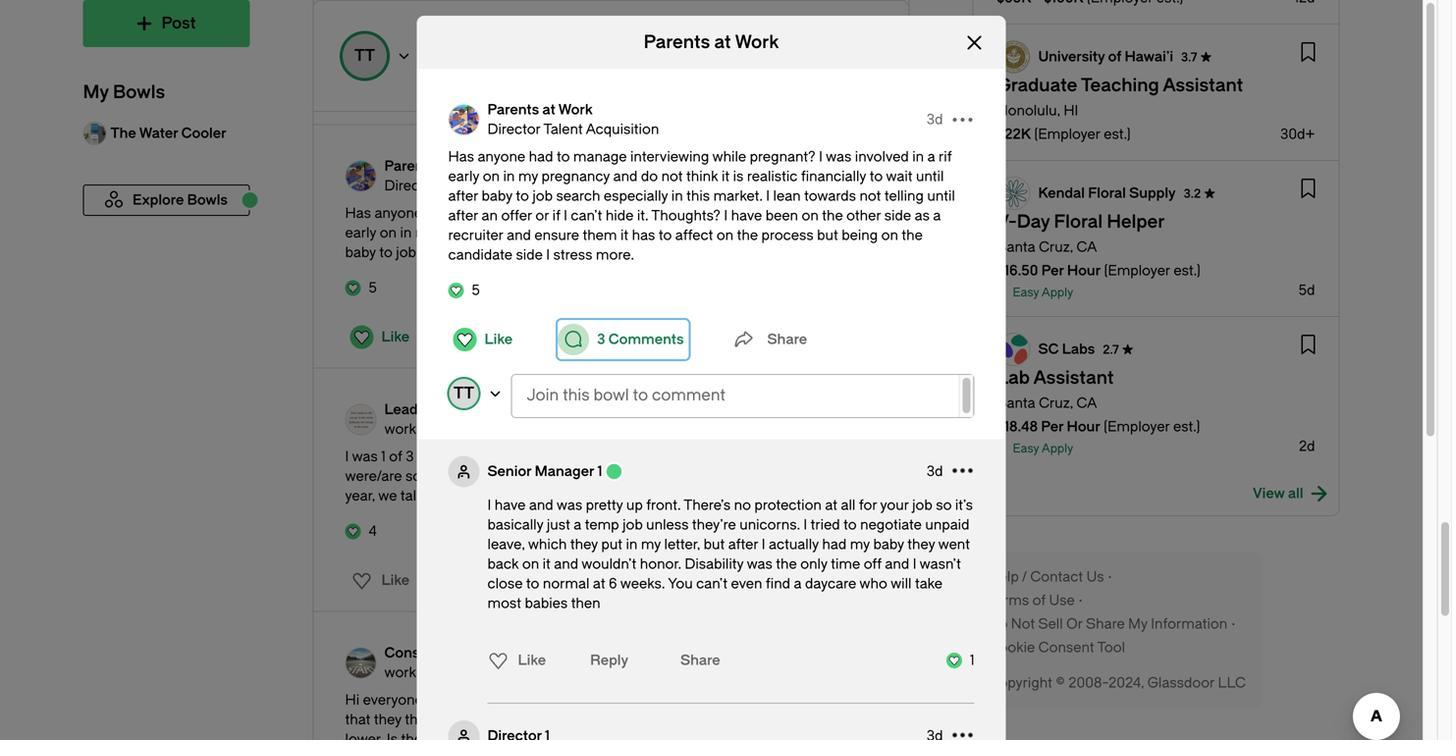 Task type: describe. For each thing, give the bounding box(es) containing it.
rections list menu for 2 comments
[[340, 565, 416, 597]]

went
[[939, 537, 971, 553]]

has for has anyone had to manage interviewing while pregnant? i was involved in a rif early on in my pregnancy and do not think it is realistic financially to wait until after baby to job search especially in
[[345, 205, 371, 222]]

3d link for has anyone had to manage interviewing while pregnant? i was involved in a rif early on in my pregnancy and do not think it is realistic financially to wait until after baby to job search especially in
[[830, 167, 846, 186]]

pregnant? for has anyone had to manage interviewing while pregnant? i was involved in a rif early on in my pregnancy and do not think it is realistic financially to wait until after baby to job search especially in this market. i lean towards not telling until after an offer or if i can't hide it. thoughts? i have been on the other side as a recruiter and ensure them it has to affect on the process but being on the candidate side i stress more.
[[750, 149, 816, 165]]

helper
[[1107, 212, 1165, 232]]

to right tried
[[844, 517, 857, 533]]

0 vertical spatial 3d link
[[927, 110, 944, 130]]

and inside "hi everyone. i have been interviewing for a startup for a c level role. they told me that they think i don't have certain skillset for the role and they are offering a level lower. is there a way for"
[[689, 712, 714, 728]]

search for has anyone had to manage interviewing while pregnant? i was involved in a rif early on in my pregnancy and do not think it is realistic financially to wait until after baby to job search especially in
[[420, 245, 464, 261]]

a left way
[[439, 732, 446, 741]]

can't inside has anyone had to manage interviewing while pregnant? i was involved in a rif early on in my pregnancy and do not think it is realistic financially to wait until after baby to job search especially in this market. i lean towards not telling until after an offer or if i can't hide it. thoughts? i have been on the other side as a recruiter and ensure them it has to affect on the process but being on the candidate side i stress more.
[[571, 208, 603, 224]]

had inside i have and was pretty up front. there's no protection at all for your job so it's basically just a temp job unless they're unicorns.  i tried to negotiate unpaid leave, which they put in my letter, but after i actually had my baby they went back on it and wouldn't honor. disability was the only time off and i wasn't close to normal at 6 weeks. you can't even find a daycare who will take most babies then
[[823, 537, 847, 553]]

sc labs 2.7 ★
[[1039, 341, 1135, 357]]

not for has anyone had to manage interviewing while pregnant? i was involved in a rif early on in my pregnancy and do not think it is realistic financially to wait until after baby to job search especially in
[[559, 225, 580, 241]]

lean
[[774, 188, 801, 204]]

read for it
[[563, 243, 597, 259]]

a right as
[[934, 208, 941, 224]]

them
[[583, 227, 617, 244]]

est.) inside v-day floral helper santa cruz, ca $16.50 per hour (employer est.) easy apply
[[1174, 263, 1201, 279]]

protection
[[755, 498, 822, 514]]

at inside parents at work director talent acquisition
[[543, 102, 556, 118]]

think inside "hi everyone. i have been interviewing for a startup for a c level role. they told me that they think i don't have certain skillset for the role and they are offering a level lower. is there a way for"
[[405, 712, 437, 728]]

v-
[[998, 212, 1017, 232]]

is for has anyone had to manage interviewing while pregnant? i was involved in a rif early on in my pregnancy and do not think it is realistic financially to wait until after baby to job search especially in this market. i lean towards not telling until after an offer or if i can't hide it. thoughts? i have been on the other side as a recruiter and ensure them it has to affect on the process but being on the candidate side i stress more.
[[733, 168, 744, 185]]

fully
[[583, 469, 610, 485]]

6
[[609, 576, 617, 592]]

senior manager 1 button
[[488, 462, 603, 482]]

wait for has anyone had to manage interviewing while pregnant? i was involved in a rif early on in my pregnancy and do not think it is realistic financially to wait until after baby to job search especially in
[[783, 225, 810, 241]]

very
[[679, 449, 706, 465]]

do for has anyone had to manage interviewing while pregnant? i was involved in a rif early on in my pregnancy and do not think it is realistic financially to wait until after baby to job search especially in this market. i lean towards not telling until after an offer or if i can't hide it. thoughts? i have been on the other side as a recruiter and ensure them it has to affect on the process but being on the candidate side i stress more.
[[641, 168, 658, 185]]

in up telling
[[913, 149, 925, 165]]

off
[[864, 557, 882, 573]]

they up is
[[374, 712, 402, 728]]

i inside the has anyone had to manage interviewing while pregnant? i was involved in a rif early on in my pregnancy and do not think it is realistic financially to wait until after baby to job search especially in
[[716, 205, 720, 222]]

★ for graduate teaching assistant
[[1201, 50, 1213, 64]]

hi
[[345, 693, 360, 709]]

read more for is
[[563, 243, 635, 259]]

(employer inside lab assistant santa cruz, ca $18.48 per hour (employer est.) easy apply
[[1104, 419, 1170, 435]]

job inside has anyone had to manage interviewing while pregnant? i was involved in a rif early on in my pregnancy and do not think it is realistic financially to wait until after baby to job search especially in this market. i lean towards not telling until after an offer or if i can't hide it. thoughts? i have been on the other side as a recruiter and ensure them it has to affect on the process but being on the candidate side i stress more.
[[533, 188, 553, 204]]

unicorns.
[[740, 517, 801, 533]]

were/are
[[345, 469, 402, 485]]

in left this
[[672, 188, 683, 204]]

you
[[668, 576, 693, 592]]

all inside i have and was pretty up front. there's no protection at all for your job so it's basically just a temp job unless they're unicorns.  i tried to negotiate unpaid leave, which they put in my letter, but after i actually had my baby they went back on it and wouldn't honor. disability was the only time off and i wasn't close to normal at 6 weeks. you can't even find a daycare who will take most babies then
[[841, 498, 856, 514]]

rections list menu up t t
[[444, 324, 519, 356]]

opportunities
[[490, 645, 583, 662]]

like for reply
[[518, 653, 546, 669]]

exit
[[461, 645, 487, 662]]

1 horizontal spatial ...
[[601, 1, 612, 17]]

more actions image
[[947, 104, 979, 136]]

more.
[[596, 247, 635, 263]]

leave,
[[488, 537, 525, 553]]

0 horizontal spatial parents at work
[[385, 158, 490, 174]]

as
[[915, 208, 930, 224]]

for inside i have and was pretty up front. there's no protection at all for your job so it's basically just a temp job unless they're unicorns.  i tried to negotiate unpaid leave, which they put in my letter, but after i actually had my baby they went back on it and wouldn't honor. disability was the only time off and i wasn't close to normal at 6 weeks. you can't even find a daycare who will take most babies then
[[859, 498, 878, 514]]

was inside i was 1 of 3 leads under by boss, and each of us had very different work and were/are somewhat siloed. we don't fully understand what the other does, and last year, we talked about meeting over lunch
[[352, 449, 378, 465]]

daycare
[[805, 576, 857, 592]]

realistic for has anyone had to manage interviewing while pregnant? i was involved in a rif early on in my pregnancy and do not think it is realistic financially to wait until after baby to job search especially in this market. i lean towards not telling until after an offer or if i can't hide it. thoughts? i have been on the other side as a recruiter and ensure them it has to affect on the process but being on the candidate side i stress more.
[[747, 168, 798, 185]]

2 vertical spatial work
[[456, 158, 490, 174]]

2 comments
[[494, 573, 581, 589]]

a right the just
[[574, 517, 582, 533]]

it left has
[[621, 227, 629, 244]]

read more button for is
[[563, 243, 635, 259]]

manager
[[535, 463, 594, 480]]

after inside i have and was pretty up front. there's no protection at all for your job so it's basically just a temp job unless they're unicorns.  i tried to negotiate unpaid leave, which they put in my letter, but after i actually had my baby they went back on it and wouldn't honor. disability was the only time off and i wasn't close to normal at 6 weeks. you can't even find a daycare who will take most babies then
[[729, 537, 759, 553]]

0 horizontal spatial parents
[[385, 158, 436, 174]]

5d
[[1299, 282, 1316, 299]]

the inside i was 1 of 3 leads under by boss, and each of us had very different work and were/are somewhat siloed. we don't fully understand what the other does, and last year, we talked about meeting over lunch
[[725, 469, 747, 485]]

think for has anyone had to manage interviewing while pregnant? i was involved in a rif early on in my pregnancy and do not think it is realistic financially to wait until after baby to job search especially in
[[584, 225, 615, 241]]

in inside i have and was pretty up front. there's no protection at all for your job so it's basically just a temp job unless they're unicorns.  i tried to negotiate unpaid leave, which they put in my letter, but after i actually had my baby they went back on it and wouldn't honor. disability was the only time off and i wasn't close to normal at 6 weeks. you can't even find a daycare who will take most babies then
[[626, 537, 638, 553]]

have right the don't
[[484, 712, 515, 728]]

the left process
[[737, 227, 758, 244]]

us
[[1087, 569, 1105, 585]]

view all
[[1253, 486, 1304, 502]]

offer
[[501, 208, 532, 224]]

my up off
[[850, 537, 870, 553]]

of up the were/are
[[389, 449, 402, 465]]

assistant inside lab assistant santa cruz, ca $18.48 per hour (employer est.) easy apply
[[1034, 368, 1115, 389]]

reply
[[591, 653, 629, 669]]

share button
[[673, 650, 721, 672]]

early for has anyone had to manage interviewing while pregnant? i was involved in a rif early on in my pregnancy and do not think it is realistic financially to wait until after baby to job search especially in
[[345, 225, 376, 241]]

graduate teaching assistant honolulu, hi $22k (employer est.)
[[998, 75, 1244, 142]]

close image
[[968, 36, 982, 50]]

search for has anyone had to manage interviewing while pregnant? i was involved in a rif early on in my pregnancy and do not think it is realistic financially to wait until after baby to job search especially in this market. i lean towards not telling until after an offer or if i can't hide it. thoughts? i have been on the other side as a recruiter and ensure them it has to affect on the process but being on the candidate side i stress more.
[[556, 188, 601, 204]]

1 vertical spatial side
[[516, 247, 543, 263]]

to up being
[[870, 168, 883, 185]]

2 horizontal spatial 1
[[971, 653, 975, 669]]

what
[[690, 469, 722, 485]]

the inside i have and was pretty up front. there's no protection at all for your job so it's basically just a temp job unless they're unicorns.  i tried to negotiate unpaid leave, which they put in my letter, but after i actually had my baby they went back on it and wouldn't honor. disability was the only time off and i wasn't close to normal at 6 weeks. you can't even find a daycare who will take most babies then
[[776, 557, 797, 573]]

to left candidate on the top left
[[380, 245, 393, 261]]

of inside help / contact us terms of use do not sell or share my information cookie consent tool
[[1033, 593, 1046, 609]]

0 vertical spatial parents
[[644, 32, 711, 53]]

process
[[762, 227, 814, 244]]

0 vertical spatial floral
[[1089, 185, 1127, 201]]

lab
[[998, 368, 1030, 389]]

it's
[[956, 498, 974, 514]]

does,
[[788, 469, 823, 485]]

there's
[[684, 498, 731, 514]]

it up market. at top
[[722, 168, 730, 185]]

consulting exit opportunities link
[[385, 644, 588, 664]]

assistant inside graduate teaching assistant honolulu, hi $22k (employer est.)
[[1163, 75, 1244, 96]]

manage for has anyone had to manage interviewing while pregnant? i was involved in a rif early on in my pregnancy and do not think it is realistic financially to wait until after baby to job search especially in this market. i lean towards not telling until after an offer or if i can't hide it. thoughts? i have been on the other side as a recruiter and ensure them it has to affect on the process but being on the candidate side i stress more.
[[574, 149, 627, 165]]

involved for has anyone had to manage interviewing while pregnant? i was involved in a rif early on in my pregnancy and do not think it is realistic financially to wait until after baby to job search especially in this market. i lean towards not telling until after an offer or if i can't hide it. thoughts? i have been on the other side as a recruiter and ensure them it has to affect on the process but being on the candidate side i stress more.
[[855, 149, 909, 165]]

3 comments button up t t
[[455, 318, 586, 357]]

in down the towards
[[810, 205, 821, 222]]

but inside has anyone had to manage interviewing while pregnant? i was involved in a rif early on in my pregnancy and do not think it is realistic financially to wait until after baby to job search especially in this market. i lean towards not telling until after an offer or if i can't hide it. thoughts? i have been on the other side as a recruiter and ensure them it has to affect on the process but being on the candidate side i stress more.
[[817, 227, 839, 244]]

put
[[602, 537, 623, 553]]

comments for don't
[[506, 573, 581, 589]]

2024,
[[1109, 675, 1145, 692]]

est.) inside graduate teaching assistant honolulu, hi $22k (employer est.)
[[1104, 126, 1131, 142]]

cruz, inside lab assistant santa cruz, ca $18.48 per hour (employer est.) easy apply
[[1039, 395, 1074, 412]]

teaching
[[1082, 75, 1160, 96]]

baby inside i have and was pretty up front. there's no protection at all for your job so it's basically just a temp job unless they're unicorns.  i tried to negotiate unpaid leave, which they put in my letter, but after i actually had my baby they went back on it and wouldn't honor. disability was the only time off and i wasn't close to normal at 6 weeks. you can't even find a daycare who will take most babies then
[[874, 537, 905, 553]]

2 horizontal spatial 3
[[597, 332, 606, 348]]

3 comments button down the more.
[[558, 320, 689, 360]]

(employer inside graduate teaching assistant honolulu, hi $22k (employer est.)
[[1035, 126, 1101, 142]]

to up babies
[[526, 576, 540, 592]]

more for understand
[[667, 486, 702, 502]]

they left the are at the right
[[717, 712, 745, 728]]

unpaid
[[926, 517, 970, 533]]

share inside popup button
[[768, 332, 808, 348]]

santa inside v-day floral helper santa cruz, ca $16.50 per hour (employer est.) easy apply
[[998, 239, 1036, 255]]

sc
[[1039, 341, 1059, 357]]

early for has anyone had to manage interviewing while pregnant? i was involved in a rif early on in my pregnancy and do not think it is realistic financially to wait until after baby to job search especially in this market. i lean towards not telling until after an offer or if i can't hide it. thoughts? i have been on the other side as a recruiter and ensure them it has to affect on the process but being on the candidate side i stress more.
[[448, 168, 480, 185]]

0 horizontal spatial level
[[719, 693, 749, 709]]

read more for understand
[[629, 486, 702, 502]]

honor.
[[640, 557, 682, 573]]

in down ensure
[[535, 245, 547, 261]]

easy inside v-day floral helper santa cruz, ca $16.50 per hour (employer est.) easy apply
[[1013, 286, 1040, 300]]

basically
[[488, 517, 544, 533]]

the inside "hi everyone. i have been interviewing for a startup for a c level role. they told me that they think i don't have certain skillset for the role and they are offering a level lower. is there a way for"
[[636, 712, 657, 728]]

me
[[847, 693, 868, 709]]

a left c
[[694, 693, 702, 709]]

senior manager 1
[[488, 463, 603, 480]]

to up offer on the top left of page
[[516, 188, 529, 204]]

to down lean
[[767, 225, 780, 241]]

1 horizontal spatial level
[[838, 712, 868, 728]]

that
[[345, 712, 371, 728]]

ca inside lab assistant santa cruz, ca $18.48 per hour (employer est.) easy apply
[[1077, 395, 1098, 412]]

for right way
[[478, 732, 496, 741]]

has anyone had to manage interviewing while pregnant? i was involved in a rif early on in my pregnancy and do not think it is realistic financially to wait until after baby to job search especially in
[[345, 205, 875, 261]]

on down the towards
[[802, 208, 819, 224]]

i inside i was 1 of 3 leads under by boss, and each of us had very different work and were/are somewhat siloed. we don't fully understand what the other does, and last year, we talked about meeting over lunch
[[345, 449, 349, 465]]

stress
[[554, 247, 593, 263]]

my up honor.
[[641, 537, 661, 553]]

it inside the has anyone had to manage interviewing while pregnant? i was involved in a rif early on in my pregnancy and do not think it is realistic financially to wait until after baby to job search especially in
[[619, 225, 627, 241]]

... for parents at work
[[547, 245, 558, 261]]

a up as
[[928, 149, 936, 165]]

0 vertical spatial parents at work
[[644, 32, 779, 53]]

of inside jobs list element
[[1109, 48, 1122, 65]]

an
[[482, 208, 498, 224]]

2 horizontal spatial not
[[860, 188, 882, 204]]

until for has anyone had to manage interviewing while pregnant? i was involved in a rif early on in my pregnancy and do not think it is realistic financially to wait until after baby to job search especially in
[[813, 225, 841, 241]]

back
[[488, 557, 519, 573]]

find
[[766, 576, 791, 592]]

1 horizontal spatial 3
[[494, 329, 502, 345]]

so
[[936, 498, 952, 514]]

parents at work link for 3 comments button on top of t t
[[385, 157, 556, 176]]

ensure
[[535, 227, 580, 244]]

other inside i was 1 of 3 leads under by boss, and each of us had very different work and were/are somewhat siloed. we don't fully understand what the other does, and last year, we talked about meeting over lunch
[[750, 469, 784, 485]]

over
[[542, 488, 570, 504]]

on right affect
[[717, 227, 734, 244]]

1 horizontal spatial side
[[885, 208, 912, 224]]

letter,
[[665, 537, 701, 553]]

3d for "3d" link associated with i was 1 of 3 leads under by boss, and each of us had very different work and were/are somewhat siloed. we don't fully understand what the other does, and last year, we talked about meeting over lunch
[[830, 412, 846, 428]]

hide
[[606, 208, 634, 224]]

jobs list element
[[974, 0, 1339, 473]]

3.2
[[1184, 187, 1202, 201]]

just
[[547, 517, 571, 533]]

other inside has anyone had to manage interviewing while pregnant? i was involved in a rif early on in my pregnancy and do not think it is realistic financially to wait until after baby to job search especially in this market. i lean towards not telling until after an offer or if i can't hide it. thoughts? i have been on the other side as a recruiter and ensure them it has to affect on the process but being on the candidate side i stress more.
[[847, 208, 881, 224]]

$16.50
[[998, 263, 1039, 279]]

share inside help / contact us terms of use do not sell or share my information cookie consent tool
[[1087, 616, 1125, 633]]

has for has anyone had to manage interviewing while pregnant? i was involved in a rif early on in my pregnancy and do not think it is realistic financially to wait until after baby to job search especially in this market. i lean towards not telling until after an offer or if i can't hide it. thoughts? i have been on the other side as a recruiter and ensure them it has to affect on the process but being on the candidate side i stress more.
[[448, 149, 474, 165]]

save image for graduate teaching assistant
[[1294, 37, 1326, 69]]

pregnancy for has anyone had to manage interviewing while pregnant? i was involved in a rif early on in my pregnancy and do not think it is realistic financially to wait until after baby to job search especially in this market. i lean towards not telling until after an offer or if i can't hide it. thoughts? i have been on the other side as a recruiter and ensure them it has to affect on the process but being on the candidate side i stress more.
[[542, 168, 610, 185]]

was inside has anyone had to manage interviewing while pregnant? i was involved in a rif early on in my pregnancy and do not think it is realistic financially to wait until after baby to job search especially in this market. i lean towards not telling until after an offer or if i can't hide it. thoughts? i have been on the other side as a recruiter and ensure them it has to affect on the process but being on the candidate side i stress more.
[[826, 149, 852, 165]]

while for has anyone had to manage interviewing while pregnant? i was involved in a rif early on in my pregnancy and do not think it is realistic financially to wait until after baby to job search especially in
[[610, 205, 644, 222]]

think for has anyone had to manage interviewing while pregnant? i was involved in a rif early on in my pregnancy and do not think it is realistic financially to wait until after baby to job search especially in this market. i lean towards not telling until after an offer or if i can't hide it. thoughts? i have been on the other side as a recruiter and ensure them it has to affect on the process but being on the candidate side i stress more.
[[687, 168, 719, 185]]

financially for has anyone had to manage interviewing while pregnant? i was involved in a rif early on in my pregnancy and do not think it is realistic financially to wait until after baby to job search especially in
[[698, 225, 764, 241]]

different
[[710, 449, 765, 465]]

my inside has anyone had to manage interviewing while pregnant? i was involved in a rif early on in my pregnancy and do not think it is realistic financially to wait until after baby to job search especially in this market. i lean towards not telling until after an offer or if i can't hide it. thoughts? i have been on the other side as a recruiter and ensure them it has to affect on the process but being on the candidate side i stress more.
[[518, 168, 538, 185]]

per inside lab assistant santa cruz, ca $18.48 per hour (employer est.) easy apply
[[1042, 419, 1064, 435]]

job left so
[[913, 498, 933, 514]]

1 horizontal spatial 3 comments
[[597, 332, 684, 348]]

for up skillset
[[590, 693, 608, 709]]

was up the just
[[557, 498, 583, 514]]

comments for think
[[506, 329, 581, 345]]

3d for has anyone had to manage interviewing while pregnant? i was involved in a rif early on in my pregnancy and do not think it is realistic financially to wait until after baby to job search especially in's "3d" link
[[830, 168, 846, 184]]

the down the towards
[[822, 208, 844, 224]]

there
[[401, 732, 435, 741]]

0 horizontal spatial 3 comments
[[494, 329, 581, 345]]

view
[[1253, 486, 1285, 502]]

babies
[[525, 596, 568, 612]]

interviewing for hi everyone. i have been interviewing for a startup for a c level role. they told me that they think i don't have certain skillset for the role and they are offering a level lower. is there a way for
[[508, 693, 586, 709]]

on up an
[[483, 168, 500, 185]]

copyright
[[989, 675, 1053, 692]]

realistic for has anyone had to manage interviewing while pregnant? i was involved in a rif early on in my pregnancy and do not think it is realistic financially to wait until after baby to job search especially in
[[644, 225, 695, 241]]

was up even
[[747, 557, 773, 573]]

then
[[571, 596, 601, 612]]

cruz, inside v-day floral helper santa cruz, ca $16.50 per hour (employer est.) easy apply
[[1039, 239, 1074, 255]]

last
[[854, 469, 878, 485]]

0 vertical spatial work
[[735, 32, 779, 53]]

in up offer on the top left of page
[[503, 168, 515, 185]]

2d
[[1300, 439, 1316, 455]]

director
[[488, 121, 541, 138]]

anyone for has anyone had to manage interviewing while pregnant? i was involved in a rif early on in my pregnancy and do not think it is realistic financially to wait until after baby to job search especially in
[[375, 205, 423, 222]]

manage for has anyone had to manage interviewing while pregnant? i was involved in a rif early on in my pregnancy and do not think it is realistic financially to wait until after baby to job search especially in
[[470, 205, 524, 222]]

rections list menu for reply
[[483, 641, 546, 681]]

kendal floral supply 3.2 ★
[[1039, 185, 1217, 201]]

apply inside lab assistant santa cruz, ca $18.48 per hour (employer est.) easy apply
[[1042, 442, 1074, 456]]

on inside the has anyone had to manage interviewing while pregnant? i was involved in a rif early on in my pregnancy and do not think it is realistic financially to wait until after baby to job search especially in
[[380, 225, 397, 241]]

cookie
[[989, 640, 1036, 656]]

they up wasn't
[[908, 537, 936, 553]]

been inside has anyone had to manage interviewing while pregnant? i was involved in a rif early on in my pregnancy and do not think it is realistic financially to wait until after baby to job search especially in this market. i lean towards not telling until after an offer or if i can't hide it. thoughts? i have been on the other side as a recruiter and ensure them it has to affect on the process but being on the candidate side i stress more.
[[766, 208, 799, 224]]

wouldn't
[[582, 557, 637, 573]]

wait for has anyone had to manage interviewing while pregnant? i was involved in a rif early on in my pregnancy and do not think it is realistic financially to wait until after baby to job search especially in this market. i lean towards not telling until after an offer or if i can't hide it. thoughts? i have been on the other side as a recruiter and ensure them it has to affect on the process but being on the candidate side i stress more.
[[886, 168, 913, 185]]

hi
[[1064, 103, 1079, 119]]

have inside has anyone had to manage interviewing while pregnant? i was involved in a rif early on in my pregnancy and do not think it is realistic financially to wait until after baby to job search especially in this market. i lean towards not telling until after an offer or if i can't hide it. thoughts? i have been on the other side as a recruiter and ensure them it has to affect on the process but being on the candidate side i stress more.
[[731, 208, 763, 224]]

acquisition
[[586, 121, 659, 138]]

normal
[[543, 576, 590, 592]]

to right has
[[659, 227, 672, 244]]

involved for has anyone had to manage interviewing while pregnant? i was involved in a rif early on in my pregnancy and do not think it is realistic financially to wait until after baby to job search especially in
[[752, 205, 806, 222]]

1 toogle identity image from the top
[[448, 456, 480, 487]]

parents at work link for 3 comments button under the more.
[[488, 100, 659, 120]]

comments down the more.
[[609, 332, 684, 348]]

unless
[[647, 517, 689, 533]]

for up role
[[672, 693, 690, 709]]

everyone.
[[363, 693, 427, 709]]

talked
[[401, 488, 440, 504]]

temp
[[585, 517, 619, 533]]

cookie consent tool link
[[989, 639, 1126, 658]]

a left startup
[[611, 693, 619, 709]]

apply inside v-day floral helper santa cruz, ca $16.50 per hour (employer est.) easy apply
[[1042, 286, 1074, 300]]



Task type: locate. For each thing, give the bounding box(es) containing it.
0 horizontal spatial involved
[[752, 205, 806, 222]]

don't
[[547, 469, 580, 485]]

while for has anyone had to manage interviewing while pregnant? i was involved in a rif early on in my pregnancy and do not think it is realistic financially to wait until after baby to job search especially in this market. i lean towards not telling until after an offer or if i can't hide it. thoughts? i have been on the other side as a recruiter and ensure them it has to affect on the process but being on the candidate side i stress more.
[[713, 149, 747, 165]]

1 vertical spatial parents at work
[[385, 158, 490, 174]]

0 vertical spatial rif
[[939, 149, 952, 165]]

negotiate
[[861, 517, 922, 533]]

are
[[748, 712, 769, 728]]

especially for has anyone had to manage interviewing while pregnant? i was involved in a rif early on in my pregnancy and do not think it is realistic financially to wait until after baby to job search especially in this market. i lean towards not telling until after an offer or if i can't hide it. thoughts? i have been on the other side as a recruiter and ensure them it has to affect on the process but being on the candidate side i stress more.
[[604, 188, 668, 204]]

until
[[916, 168, 944, 185], [928, 188, 956, 204], [813, 225, 841, 241]]

can't down disability
[[697, 576, 728, 592]]

level
[[719, 693, 749, 709], [838, 712, 868, 728]]

rif for has anyone had to manage interviewing while pregnant? i was involved in a rif early on in my pregnancy and do not think it is realistic financially to wait until after baby to job search especially in this market. i lean towards not telling until after an offer or if i can't hide it. thoughts? i have been on the other side as a recruiter and ensure them it has to affect on the process but being on the candidate side i stress more.
[[939, 149, 952, 165]]

leadership
[[385, 402, 460, 418]]

1 horizontal spatial realistic
[[747, 168, 798, 185]]

pregnant? up lean
[[750, 149, 816, 165]]

terms of use link
[[989, 591, 1087, 611]]

0 vertical spatial do
[[641, 168, 658, 185]]

santa up the $16.50
[[998, 239, 1036, 255]]

baby for has anyone had to manage interviewing while pregnant? i was involved in a rif early on in my pregnancy and do not think it is realistic financially to wait until after baby to job search especially in this market. i lean towards not telling until after an offer or if i can't hide it. thoughts? i have been on the other side as a recruiter and ensure them it has to affect on the process but being on the candidate side i stress more.
[[482, 188, 513, 204]]

1 horizontal spatial especially
[[604, 188, 668, 204]]

job down "up"
[[623, 517, 643, 533]]

my
[[1129, 616, 1148, 633]]

1 horizontal spatial share
[[768, 332, 808, 348]]

toogle identity image right there
[[448, 721, 480, 741]]

pregnancy inside the has anyone had to manage interviewing while pregnant? i was involved in a rif early on in my pregnancy and do not think it is realistic financially to wait until after baby to job search especially in
[[439, 225, 507, 241]]

i
[[819, 149, 823, 165], [767, 188, 770, 204], [716, 205, 720, 222], [564, 208, 568, 224], [724, 208, 728, 224], [546, 247, 550, 263], [345, 449, 349, 465], [488, 498, 491, 514], [804, 517, 808, 533], [762, 537, 766, 553], [913, 557, 917, 573], [430, 693, 434, 709], [440, 712, 444, 728]]

do up it.
[[641, 168, 658, 185]]

0 vertical spatial especially
[[604, 188, 668, 204]]

boss,
[[515, 449, 549, 465]]

view all link
[[1253, 484, 1328, 504]]

0 vertical spatial easy
[[1013, 286, 1040, 300]]

the down different
[[725, 469, 747, 485]]

senior
[[488, 463, 532, 480]]

will
[[891, 576, 912, 592]]

1 inside i was 1 of 3 leads under by boss, and each of us had very different work and were/are somewhat siloed. we don't fully understand what the other does, and last year, we talked about meeting over lunch
[[381, 449, 386, 465]]

per right the $16.50
[[1042, 263, 1065, 279]]

1 ca from the top
[[1077, 239, 1098, 255]]

like for 2 comments
[[382, 573, 410, 589]]

1 vertical spatial floral
[[1055, 212, 1103, 232]]

hour inside v-day floral helper santa cruz, ca $16.50 per hour (employer est.) easy apply
[[1068, 263, 1101, 279]]

0 vertical spatial level
[[719, 693, 749, 709]]

financially up the towards
[[801, 168, 867, 185]]

until for has anyone had to manage interviewing while pregnant? i was involved in a rif early on in my pregnancy and do not think it is realistic financially to wait until after baby to job search especially in this market. i lean towards not telling until after an offer or if i can't hide it. thoughts? i have been on the other side as a recruiter and ensure them it has to affect on the process but being on the candidate side i stress more.
[[916, 168, 944, 185]]

santa inside lab assistant santa cruz, ca $18.48 per hour (employer est.) easy apply
[[998, 395, 1036, 412]]

1 horizontal spatial not
[[662, 168, 683, 185]]

1 vertical spatial financially
[[698, 225, 764, 241]]

manage inside the has anyone had to manage interviewing while pregnant? i was involved in a rif early on in my pregnancy and do not think it is realistic financially to wait until after baby to job search especially in
[[470, 205, 524, 222]]

pregnant?
[[750, 149, 816, 165], [647, 205, 713, 222]]

leadership link
[[385, 400, 494, 420]]

way
[[450, 732, 475, 741]]

1 vertical spatial realistic
[[644, 225, 695, 241]]

like down candidate on the top left
[[485, 332, 513, 348]]

3d
[[927, 111, 944, 128], [830, 168, 846, 184], [830, 412, 846, 428], [927, 463, 944, 480]]

0 vertical spatial per
[[1042, 263, 1065, 279]]

financially inside the has anyone had to manage interviewing while pregnant? i was involved in a rif early on in my pregnancy and do not think it is realistic financially to wait until after baby to job search especially in
[[698, 225, 764, 241]]

leads
[[417, 449, 452, 465]]

baby inside the has anyone had to manage interviewing while pregnant? i was involved in a rif early on in my pregnancy and do not think it is realistic financially to wait until after baby to job search especially in
[[345, 245, 376, 261]]

of left the use
[[1033, 593, 1046, 609]]

1 4 from the top
[[369, 36, 377, 53]]

do for has anyone had to manage interviewing while pregnant? i was involved in a rif early on in my pregnancy and do not think it is realistic financially to wait until after baby to job search especially in
[[538, 225, 555, 241]]

0 vertical spatial not
[[662, 168, 683, 185]]

wait inside the has anyone had to manage interviewing while pregnant? i was involved in a rif early on in my pregnancy and do not think it is realistic financially to wait until after baby to job search especially in
[[783, 225, 810, 241]]

realistic up lean
[[747, 168, 798, 185]]

manage inside has anyone had to manage interviewing while pregnant? i was involved in a rif early on in my pregnancy and do not think it is realistic financially to wait until after baby to job search especially in this market. i lean towards not telling until after an offer or if i can't hide it. thoughts? i have been on the other side as a recruiter and ensure them it has to affect on the process but being on the candidate side i stress more.
[[574, 149, 627, 165]]

this
[[687, 188, 710, 204]]

1 per from the top
[[1042, 263, 1065, 279]]

3d link
[[927, 110, 944, 130], [830, 167, 846, 186], [830, 410, 846, 430]]

1 vertical spatial anyone
[[375, 205, 423, 222]]

more
[[600, 243, 635, 259], [667, 486, 702, 502]]

1 vertical spatial do
[[538, 225, 555, 241]]

0 horizontal spatial all
[[841, 498, 856, 514]]

pregnant? for has anyone had to manage interviewing while pregnant? i was involved in a rif early on in my pregnancy and do not think it is realistic financially to wait until after baby to job search especially in
[[647, 205, 713, 222]]

but up disability
[[704, 537, 725, 553]]

1 vertical spatial but
[[704, 537, 725, 553]]

per inside v-day floral helper santa cruz, ca $16.50 per hour (employer est.) easy apply
[[1042, 263, 1065, 279]]

1 santa from the top
[[998, 239, 1036, 255]]

0 horizontal spatial while
[[610, 205, 644, 222]]

0 vertical spatial pregnant?
[[750, 149, 816, 165]]

1 vertical spatial work
[[559, 102, 593, 118]]

1 vertical spatial parents at work link
[[385, 157, 556, 176]]

1 vertical spatial hour
[[1067, 419, 1101, 435]]

1 vertical spatial share
[[1087, 616, 1125, 633]]

0 vertical spatial side
[[885, 208, 912, 224]]

is
[[387, 732, 398, 741]]

1 vertical spatial more
[[667, 486, 702, 502]]

1 apply from the top
[[1042, 286, 1074, 300]]

1 vertical spatial early
[[345, 225, 376, 241]]

even
[[731, 576, 763, 592]]

$22k
[[998, 126, 1032, 142]]

do
[[641, 168, 658, 185], [538, 225, 555, 241]]

★ inside sc labs 2.7 ★
[[1122, 343, 1135, 357]]

anyone inside the has anyone had to manage interviewing while pregnant? i was involved in a rif early on in my pregnancy and do not think it is realistic financially to wait until after baby to job search especially in
[[375, 205, 423, 222]]

ca
[[1077, 239, 1098, 255], [1077, 395, 1098, 412]]

read more down the "hide"
[[563, 243, 635, 259]]

3 comments down stress
[[494, 329, 581, 345]]

take
[[915, 576, 943, 592]]

consulting
[[385, 645, 458, 662]]

affect
[[676, 227, 714, 244]]

the down as
[[902, 227, 923, 244]]

2 vertical spatial ★
[[1122, 343, 1135, 357]]

anyone down director
[[478, 149, 526, 165]]

job left candidate on the top left
[[396, 245, 416, 261]]

0 vertical spatial est.)
[[1104, 126, 1131, 142]]

sell
[[1039, 616, 1064, 633]]

disability
[[685, 557, 744, 573]]

siloed.
[[478, 469, 520, 485]]

1 for was
[[381, 449, 386, 465]]

2 vertical spatial (employer
[[1104, 419, 1170, 435]]

1 cruz, from the top
[[1039, 239, 1074, 255]]

a down the towards
[[825, 205, 833, 222]]

5 for 3 comments button under the more.
[[472, 282, 480, 299]]

had inside the has anyone had to manage interviewing while pregnant? i was involved in a rif early on in my pregnancy and do not think it is realistic financially to wait until after baby to job search especially in
[[426, 205, 450, 222]]

rif inside the has anyone had to manage interviewing while pregnant? i was involved in a rif early on in my pregnancy and do not think it is realistic financially to wait until after baby to job search especially in
[[836, 205, 849, 222]]

think inside has anyone had to manage interviewing while pregnant? i was involved in a rif early on in my pregnancy and do not think it is realistic financially to wait until after baby to job search especially in this market. i lean towards not telling until after an offer or if i can't hide it. thoughts? i have been on the other side as a recruiter and ensure them it has to affect on the process but being on the candidate side i stress more.
[[687, 168, 719, 185]]

2 per from the top
[[1042, 419, 1064, 435]]

it down the "hide"
[[619, 225, 627, 241]]

v-day floral helper santa cruz, ca $16.50 per hour (employer est.) easy apply
[[998, 212, 1201, 300]]

1 vertical spatial while
[[610, 205, 644, 222]]

rif down the towards
[[836, 205, 849, 222]]

★ inside kendal floral supply 3.2 ★
[[1204, 187, 1217, 201]]

especially up it.
[[604, 188, 668, 204]]

rif down more actions image
[[939, 149, 952, 165]]

has inside the has anyone had to manage interviewing while pregnant? i was involved in a rif early on in my pregnancy and do not think it is realistic financially to wait until after baby to job search especially in
[[345, 205, 371, 222]]

1 horizontal spatial early
[[448, 168, 480, 185]]

3 comments down the more.
[[597, 332, 684, 348]]

parents at work link
[[488, 100, 659, 120], [385, 157, 556, 176]]

1 horizontal spatial parents at work
[[644, 32, 779, 53]]

©
[[1056, 675, 1066, 692]]

especially inside the has anyone had to manage interviewing while pregnant? i was involved in a rif early on in my pregnancy and do not think it is realistic financially to wait until after baby to job search especially in
[[467, 245, 532, 261]]

do inside the has anyone had to manage interviewing while pregnant? i was involved in a rif early on in my pregnancy and do not think it is realistic financially to wait until after baby to job search especially in
[[538, 225, 555, 241]]

wait up telling
[[886, 168, 913, 185]]

0 horizontal spatial been
[[472, 693, 504, 709]]

0 vertical spatial while
[[713, 149, 747, 165]]

or
[[1067, 616, 1083, 633]]

don't
[[448, 712, 480, 728]]

0 horizontal spatial 5
[[369, 280, 377, 296]]

search inside has anyone had to manage interviewing while pregnant? i was involved in a rif early on in my pregnancy and do not think it is realistic financially to wait until after baby to job search especially in this market. i lean towards not telling until after an offer or if i can't hide it. thoughts? i have been on the other side as a recruiter and ensure them it has to affect on the process but being on the candidate side i stress more.
[[556, 188, 601, 204]]

2 vertical spatial 3d link
[[830, 410, 846, 430]]

1 vertical spatial pregnancy
[[439, 225, 507, 241]]

1 vertical spatial interviewing
[[528, 205, 606, 222]]

interviewing for has anyone had to manage interviewing while pregnant? i was involved in a rif early on in my pregnancy and do not think it is realistic financially to wait until after baby to job search especially in this market. i lean towards not telling until after an offer or if i can't hide it. thoughts? i have been on the other side as a recruiter and ensure them it has to affect on the process but being on the candidate side i stress more.
[[631, 149, 710, 165]]

1 horizontal spatial is
[[733, 168, 744, 185]]

for down startup
[[615, 712, 633, 728]]

cruz, down day
[[1039, 239, 1074, 255]]

do
[[989, 616, 1008, 633]]

1 vertical spatial involved
[[752, 205, 806, 222]]

0 horizontal spatial is
[[630, 225, 641, 241]]

a right find
[[794, 576, 802, 592]]

0 vertical spatial realistic
[[747, 168, 798, 185]]

0 horizontal spatial read
[[563, 243, 597, 259]]

read more button down understand
[[629, 486, 702, 502]]

had inside has anyone had to manage interviewing while pregnant? i was involved in a rif early on in my pregnancy and do not think it is realistic financially to wait until after baby to job search especially in this market. i lean towards not telling until after an offer or if i can't hide it. thoughts? i have been on the other side as a recruiter and ensure them it has to affect on the process but being on the candidate side i stress more.
[[529, 149, 554, 165]]

image for post author image
[[448, 104, 480, 136]]

1 vertical spatial cruz,
[[1039, 395, 1074, 412]]

not up thoughts?
[[662, 168, 683, 185]]

1 t from the left
[[454, 385, 464, 403]]

0 vertical spatial search
[[556, 188, 601, 204]]

read more
[[563, 243, 635, 259], [629, 486, 702, 502]]

2 horizontal spatial share
[[1087, 616, 1125, 633]]

1 inside senior manager 1 button
[[598, 463, 603, 480]]

ca inside v-day floral helper santa cruz, ca $16.50 per hour (employer est.) easy apply
[[1077, 239, 1098, 255]]

0 vertical spatial been
[[766, 208, 799, 224]]

have
[[731, 208, 763, 224], [495, 498, 526, 514], [437, 693, 468, 709], [484, 712, 515, 728]]

1 vertical spatial 3d link
[[830, 167, 846, 186]]

1 horizontal spatial read
[[629, 486, 663, 502]]

in left recruiter
[[400, 225, 412, 241]]

... for leadership
[[613, 488, 624, 504]]

while inside has anyone had to manage interviewing while pregnant? i was involved in a rif early on in my pregnancy and do not think it is realistic financially to wait until after baby to job search especially in this market. i lean towards not telling until after an offer or if i can't hide it. thoughts? i have been on the other side as a recruiter and ensure them it has to affect on the process but being on the candidate side i stress more.
[[713, 149, 747, 165]]

1 vertical spatial been
[[472, 693, 504, 709]]

is down it.
[[630, 225, 641, 241]]

0 horizontal spatial pregnant?
[[647, 205, 713, 222]]

until up as
[[928, 188, 956, 204]]

been down lean
[[766, 208, 799, 224]]

which
[[528, 537, 567, 553]]

been inside "hi everyone. i have been interviewing for a startup for a c level role. they told me that they think i don't have certain skillset for the role and they are offering a level lower. is there a way for"
[[472, 693, 504, 709]]

had up recruiter
[[426, 205, 450, 222]]

per right $18.48
[[1042, 419, 1064, 435]]

university of hawai'i 3.7 ★
[[1039, 48, 1213, 65]]

to down "talent"
[[557, 149, 570, 165]]

save image for v-day floral helper
[[1294, 174, 1326, 205]]

not for has anyone had to manage interviewing while pregnant? i was involved in a rif early on in my pregnancy and do not think it is realistic financially to wait until after baby to job search especially in this market. i lean towards not telling until after an offer or if i can't hide it. thoughts? i have been on the other side as a recruiter and ensure them it has to affect on the process but being on the candidate side i stress more.
[[662, 168, 683, 185]]

has inside has anyone had to manage interviewing while pregnant? i was involved in a rif early on in my pregnancy and do not think it is realistic financially to wait until after baby to job search especially in this market. i lean towards not telling until after an offer or if i can't hide it. thoughts? i have been on the other side as a recruiter and ensure them it has to affect on the process but being on the candidate side i stress more.
[[448, 149, 474, 165]]

especially inside has anyone had to manage interviewing while pregnant? i was involved in a rif early on in my pregnancy and do not think it is realistic financially to wait until after baby to job search especially in this market. i lean towards not telling until after an offer or if i can't hide it. thoughts? i have been on the other side as a recruiter and ensure them it has to affect on the process but being on the candidate side i stress more.
[[604, 188, 668, 204]]

glassdoor
[[1148, 675, 1215, 692]]

realistic inside the has anyone had to manage interviewing while pregnant? i was involved in a rif early on in my pregnancy and do not think it is realistic financially to wait until after baby to job search especially in
[[644, 225, 695, 241]]

has anyone had to manage interviewing while pregnant? i was involved in a rif early on in my pregnancy and do not think it is realistic financially to wait until after baby to job search especially in this market. i lean towards not telling until after an offer or if i can't hide it. thoughts? i have been on the other side as a recruiter and ensure them it has to affect on the process but being on the candidate side i stress more.
[[448, 149, 956, 263]]

0 horizontal spatial manage
[[470, 205, 524, 222]]

0 vertical spatial interviewing
[[631, 149, 710, 165]]

2 santa from the top
[[998, 395, 1036, 412]]

for left your
[[859, 498, 878, 514]]

somewhat
[[406, 469, 475, 485]]

not
[[1012, 616, 1035, 633]]

floral down kendal
[[1055, 212, 1103, 232]]

per
[[1042, 263, 1065, 279], [1042, 419, 1064, 435]]

has
[[448, 149, 474, 165], [345, 205, 371, 222]]

on down which
[[522, 557, 539, 573]]

easy
[[1013, 286, 1040, 300], [1013, 442, 1040, 456]]

by
[[497, 449, 512, 465]]

more down the "hide"
[[600, 243, 635, 259]]

of left us
[[616, 449, 629, 465]]

certain
[[518, 712, 563, 728]]

1 vertical spatial ★
[[1204, 187, 1217, 201]]

my left recruiter
[[415, 225, 435, 241]]

1 horizontal spatial all
[[1289, 486, 1304, 502]]

side
[[885, 208, 912, 224], [516, 247, 543, 263]]

have inside i have and was pretty up front. there's no protection at all for your job so it's basically just a temp job unless they're unicorns.  i tried to negotiate unpaid leave, which they put in my letter, but after i actually had my baby they went back on it and wouldn't honor. disability was the only time off and i wasn't close to normal at 6 weeks. you can't even find a daycare who will take most babies then
[[495, 498, 526, 514]]

job inside the has anyone had to manage interviewing while pregnant? i was involved in a rif early on in my pregnancy and do not think it is realistic financially to wait until after baby to job search especially in
[[396, 245, 416, 261]]

0 horizontal spatial anyone
[[375, 205, 423, 222]]

2 vertical spatial share
[[681, 653, 721, 669]]

job up or
[[533, 188, 553, 204]]

★ right '2.7'
[[1122, 343, 1135, 357]]

1 vertical spatial per
[[1042, 419, 1064, 435]]

was down market. at top
[[723, 205, 749, 222]]

0 vertical spatial has
[[448, 149, 474, 165]]

3d for top "3d" link
[[927, 111, 944, 128]]

early inside the has anyone had to manage interviewing while pregnant? i was involved in a rif early on in my pregnancy and do not think it is realistic financially to wait until after baby to job search especially in
[[345, 225, 376, 241]]

rections list menu
[[340, 322, 416, 353], [444, 324, 519, 356], [340, 565, 416, 597], [483, 641, 546, 681]]

1 left cookie
[[971, 653, 975, 669]]

financially for has anyone had to manage interviewing while pregnant? i was involved in a rif early on in my pregnancy and do not think it is realistic financially to wait until after baby to job search especially in this market. i lean towards not telling until after an offer or if i can't hide it. thoughts? i have been on the other side as a recruiter and ensure them it has to affect on the process but being on the candidate side i stress more.
[[801, 168, 867, 185]]

on right being
[[882, 227, 899, 244]]

2 apply from the top
[[1042, 442, 1074, 456]]

2 t from the left
[[464, 385, 474, 403]]

rections list menu up leadership
[[340, 322, 416, 353]]

t right leadership
[[464, 385, 474, 403]]

but left being
[[817, 227, 839, 244]]

it down which
[[543, 557, 551, 573]]

5 for 3 comments button on top of t t
[[369, 280, 377, 296]]

labs
[[1063, 341, 1096, 357]]

interviewing inside "hi everyone. i have been interviewing for a startup for a c level role. they told me that they think i don't have certain skillset for the role and they are offering a level lower. is there a way for"
[[508, 693, 586, 709]]

lab assistant santa cruz, ca $18.48 per hour (employer est.) easy apply
[[998, 368, 1201, 456]]

think inside the has anyone had to manage interviewing while pregnant? i was involved in a rif early on in my pregnancy and do not think it is realistic financially to wait until after baby to job search especially in
[[584, 225, 615, 241]]

easy down $18.48
[[1013, 442, 1040, 456]]

hawai'i
[[1125, 48, 1174, 65]]

1 horizontal spatial assistant
[[1163, 75, 1244, 96]]

pregnant? inside has anyone had to manage interviewing while pregnant? i was involved in a rif early on in my pregnancy and do not think it is realistic financially to wait until after baby to job search especially in this market. i lean towards not telling until after an offer or if i can't hide it. thoughts? i have been on the other side as a recruiter and ensure them it has to affect on the process but being on the candidate side i stress more.
[[750, 149, 816, 165]]

not left telling
[[860, 188, 882, 204]]

pretty
[[586, 498, 623, 514]]

was up the towards
[[826, 149, 852, 165]]

meeting
[[484, 488, 539, 504]]

especially down recruiter
[[467, 245, 532, 261]]

3 left leads
[[406, 449, 414, 465]]

is for has anyone had to manage interviewing while pregnant? i was involved in a rif early on in my pregnancy and do not think it is realistic financially to wait until after baby to job search especially in
[[630, 225, 641, 241]]

(employer
[[1035, 126, 1101, 142], [1105, 263, 1171, 279], [1104, 419, 1170, 435]]

while
[[713, 149, 747, 165], [610, 205, 644, 222]]

1 horizontal spatial search
[[556, 188, 601, 204]]

save image
[[1294, 37, 1326, 69], [1294, 174, 1326, 205]]

2 save image from the top
[[1294, 174, 1326, 205]]

early inside has anyone had to manage interviewing while pregnant? i was involved in a rif early on in my pregnancy and do not think it is realistic financially to wait until after baby to job search especially in this market. i lean towards not telling until after an offer or if i can't hide it. thoughts? i have been on the other side as a recruiter and ensure them it has to affect on the process but being on the candidate side i stress more.
[[448, 168, 480, 185]]

anyone inside has anyone had to manage interviewing while pregnant? i was involved in a rif early on in my pregnancy and do not think it is realistic financially to wait until after baby to job search especially in this market. i lean towards not telling until after an offer or if i can't hide it. thoughts? i have been on the other side as a recruiter and ensure them it has to affect on the process but being on the candidate side i stress more.
[[478, 149, 526, 165]]

they down temp
[[571, 537, 598, 553]]

had down "talent"
[[529, 149, 554, 165]]

search inside the has anyone had to manage interviewing while pregnant? i was involved in a rif early on in my pregnancy and do not think it is realistic financially to wait until after baby to job search especially in
[[420, 245, 464, 261]]

have up the don't
[[437, 693, 468, 709]]

assistant down 3.7
[[1163, 75, 1244, 96]]

2 vertical spatial interviewing
[[508, 693, 586, 709]]

realistic inside has anyone had to manage interviewing while pregnant? i was involved in a rif early on in my pregnancy and do not think it is realistic financially to wait until after baby to job search especially in this market. i lean towards not telling until after an offer or if i can't hide it. thoughts? i have been on the other side as a recruiter and ensure them it has to affect on the process but being on the candidate side i stress more.
[[747, 168, 798, 185]]

rif inside has anyone had to manage interviewing while pregnant? i was involved in a rif early on in my pregnancy and do not think it is realistic financially to wait until after baby to job search especially in this market. i lean towards not telling until after an offer or if i can't hide it. thoughts? i have been on the other side as a recruiter and ensure them it has to affect on the process but being on the candidate side i stress more.
[[939, 149, 952, 165]]

2 horizontal spatial think
[[687, 168, 719, 185]]

work
[[735, 32, 779, 53], [559, 102, 593, 118], [456, 158, 490, 174]]

had inside i was 1 of 3 leads under by boss, and each of us had very different work and were/are somewhat siloed. we don't fully understand what the other does, and last year, we talked about meeting over lunch
[[652, 449, 676, 465]]

2 comments button
[[455, 561, 586, 601]]

3 inside i was 1 of 3 leads under by boss, and each of us had very different work and were/are somewhat siloed. we don't fully understand what the other does, and last year, we talked about meeting over lunch
[[406, 449, 414, 465]]

my up offer on the top left of page
[[518, 168, 538, 185]]

1 horizontal spatial but
[[817, 227, 839, 244]]

★ right '3.2'
[[1204, 187, 1217, 201]]

was inside the has anyone had to manage interviewing while pregnant? i was involved in a rif early on in my pregnancy and do not think it is realistic financially to wait until after baby to job search especially in
[[723, 205, 749, 222]]

1 easy from the top
[[1013, 286, 1040, 300]]

apply up sc
[[1042, 286, 1074, 300]]

day
[[1017, 212, 1050, 232]]

1 save image from the top
[[1294, 37, 1326, 69]]

honolulu,
[[998, 103, 1061, 119]]

1 vertical spatial until
[[928, 188, 956, 204]]

wait inside has anyone had to manage interviewing while pregnant? i was involved in a rif early on in my pregnancy and do not think it is realistic financially to wait until after baby to job search especially in this market. i lean towards not telling until after an offer or if i can't hide it. thoughts? i have been on the other side as a recruiter and ensure them it has to affect on the process but being on the candidate side i stress more.
[[886, 168, 913, 185]]

0 vertical spatial involved
[[855, 149, 909, 165]]

read for fully
[[629, 486, 663, 502]]

i was 1 of 3 leads under by boss, and each of us had very different work and were/are somewhat siloed. we don't fully understand what the other does, and last year, we talked about meeting over lunch
[[345, 449, 878, 504]]

financially down market. at top
[[698, 225, 764, 241]]

2 ca from the top
[[1077, 395, 1098, 412]]

we
[[523, 469, 544, 485]]

hour inside lab assistant santa cruz, ca $18.48 per hour (employer est.) easy apply
[[1067, 419, 1101, 435]]

apply down lab assistant 'link'
[[1042, 442, 1074, 456]]

and inside the has anyone had to manage interviewing while pregnant? i was involved in a rif early on in my pregnancy and do not think it is realistic financially to wait until after baby to job search especially in
[[510, 225, 535, 241]]

us
[[633, 449, 648, 465]]

baby for has anyone had to manage interviewing while pregnant? i was involved in a rif early on in my pregnancy and do not think it is realistic financially to wait until after baby to job search especially in
[[345, 245, 376, 261]]

do inside has anyone had to manage interviewing while pregnant? i was involved in a rif early on in my pregnancy and do not think it is realistic financially to wait until after baby to job search especially in this market. i lean towards not telling until after an offer or if i can't hide it. thoughts? i have been on the other side as a recruiter and ensure them it has to affect on the process but being on the candidate side i stress more.
[[641, 168, 658, 185]]

assistant down labs
[[1034, 368, 1115, 389]]

1 vertical spatial read more button
[[629, 486, 702, 502]]

pregnant? inside the has anyone had to manage interviewing while pregnant? i was involved in a rif early on in my pregnancy and do not think it is realistic financially to wait until after baby to job search especially in
[[647, 205, 713, 222]]

interviewing inside has anyone had to manage interviewing while pregnant? i was involved in a rif early on in my pregnancy and do not think it is realistic financially to wait until after baby to job search especially in this market. i lean towards not telling until after an offer or if i can't hide it. thoughts? i have been on the other side as a recruiter and ensure them it has to affect on the process but being on the candidate side i stress more.
[[631, 149, 710, 165]]

1 for manager
[[598, 463, 603, 480]]

1 horizontal spatial wait
[[886, 168, 913, 185]]

parents inside parents at work director talent acquisition
[[488, 102, 539, 118]]

1 hour from the top
[[1068, 263, 1101, 279]]

easy inside lab assistant santa cruz, ca $18.48 per hour (employer est.) easy apply
[[1013, 442, 1040, 456]]

0 vertical spatial but
[[817, 227, 839, 244]]

est.) inside lab assistant santa cruz, ca $18.48 per hour (employer est.) easy apply
[[1174, 419, 1201, 435]]

1 vertical spatial search
[[420, 245, 464, 261]]

0 vertical spatial assistant
[[1163, 75, 1244, 96]]

★ for v-day floral helper
[[1204, 187, 1217, 201]]

interviewing for has anyone had to manage interviewing while pregnant? i was involved in a rif early on in my pregnancy and do not think it is realistic financially to wait until after baby to job search especially in
[[528, 205, 606, 222]]

other down work
[[750, 469, 784, 485]]

1 vertical spatial rif
[[836, 205, 849, 222]]

it inside i have and was pretty up front. there's no protection at all for your job so it's basically just a temp job unless they're unicorns.  i tried to negotiate unpaid leave, which they put in my letter, but after i actually had my baby they went back on it and wouldn't honor. disability was the only time off and i wasn't close to normal at 6 weeks. you can't even find a daycare who will take most babies then
[[543, 557, 551, 573]]

v-day floral helper link
[[998, 212, 1165, 232]]

while inside the has anyone had to manage interviewing while pregnant? i was involved in a rif early on in my pregnancy and do not think it is realistic financially to wait until after baby to job search especially in
[[610, 205, 644, 222]]

1 vertical spatial is
[[630, 225, 641, 241]]

2 toogle identity image from the top
[[448, 721, 480, 741]]

parents at work director talent acquisition
[[488, 102, 659, 138]]

1 horizontal spatial 5
[[472, 282, 480, 299]]

involved inside the has anyone had to manage interviewing while pregnant? i was involved in a rif early on in my pregnancy and do not think it is realistic financially to wait until after baby to job search especially in
[[752, 205, 806, 222]]

on left recruiter
[[380, 225, 397, 241]]

1 horizontal spatial other
[[847, 208, 881, 224]]

a inside the has anyone had to manage interviewing while pregnant? i was involved in a rif early on in my pregnancy and do not think it is realistic financially to wait until after baby to job search especially in
[[825, 205, 833, 222]]

involved up telling
[[855, 149, 909, 165]]

2 cruz, from the top
[[1039, 395, 1074, 412]]

toogle identity image
[[448, 456, 480, 487], [448, 721, 480, 741]]

not
[[662, 168, 683, 185], [860, 188, 882, 204], [559, 225, 580, 241]]

read more button
[[563, 243, 635, 259], [629, 486, 702, 502]]

do down or
[[538, 225, 555, 241]]

2 hour from the top
[[1067, 419, 1101, 435]]

(employer inside v-day floral helper santa cruz, ca $16.50 per hour (employer est.) easy apply
[[1105, 263, 1171, 279]]

0 horizontal spatial pregnancy
[[439, 225, 507, 241]]

your
[[881, 498, 909, 514]]

wait
[[886, 168, 913, 185], [783, 225, 810, 241]]

0 vertical spatial save image
[[1294, 37, 1326, 69]]

rections list menu for 3 comments
[[340, 322, 416, 353]]

3d link for i was 1 of 3 leads under by boss, and each of us had very different work and were/are somewhat siloed. we don't fully understand what the other does, and last year, we talked about meeting over lunch
[[830, 410, 846, 430]]

been up the don't
[[472, 693, 504, 709]]

towards
[[805, 188, 857, 204]]

3
[[494, 329, 502, 345], [597, 332, 606, 348], [406, 449, 414, 465]]

until inside the has anyone had to manage interviewing while pregnant? i was involved in a rif early on in my pregnancy and do not think it is realistic financially to wait until after baby to job search especially in
[[813, 225, 841, 241]]

lunch
[[574, 488, 610, 504]]

0 horizontal spatial do
[[538, 225, 555, 241]]

startup
[[623, 693, 669, 709]]

have down market. at top
[[731, 208, 763, 224]]

but inside i have and was pretty up front. there's no protection at all for your job so it's basically just a temp job unless they're unicorns.  i tried to negotiate unpaid leave, which they put in my letter, but after i actually had my baby they went back on it and wouldn't honor. disability was the only time off and i wasn't close to normal at 6 weeks. you can't even find a daycare who will take most babies then
[[704, 537, 725, 553]]

0 vertical spatial anyone
[[478, 149, 526, 165]]

anyone for has anyone had to manage interviewing while pregnant? i was involved in a rif early on in my pregnancy and do not think it is realistic financially to wait until after baby to job search especially in this market. i lean towards not telling until after an offer or if i can't hide it. thoughts? i have been on the other side as a recruiter and ensure them it has to affect on the process but being on the candidate side i stress more.
[[478, 149, 526, 165]]

pregnancy for has anyone had to manage interviewing while pregnant? i was involved in a rif early on in my pregnancy and do not think it is realistic financially to wait until after baby to job search especially in
[[439, 225, 507, 241]]

supply
[[1130, 185, 1176, 201]]

1 horizontal spatial baby
[[482, 188, 513, 204]]

0 horizontal spatial but
[[704, 537, 725, 553]]

like for 3 comments
[[382, 329, 410, 345]]

0 horizontal spatial search
[[420, 245, 464, 261]]

search up the if in the top of the page
[[556, 188, 601, 204]]

0 vertical spatial other
[[847, 208, 881, 224]]

save image
[[1294, 330, 1326, 362]]

front.
[[647, 498, 681, 514]]

work inside parents at work director talent acquisition
[[559, 102, 593, 118]]

my inside the has anyone had to manage interviewing while pregnant? i was involved in a rif early on in my pregnancy and do not think it is realistic financially to wait until after baby to job search especially in
[[415, 225, 435, 241]]

2 4 from the top
[[369, 524, 377, 540]]

0 horizontal spatial wait
[[783, 225, 810, 241]]

0 vertical spatial ★
[[1201, 50, 1213, 64]]

1 up lunch
[[598, 463, 603, 480]]

0 vertical spatial can't
[[571, 208, 603, 224]]

manage
[[574, 149, 627, 165], [470, 205, 524, 222]]

a
[[928, 149, 936, 165], [825, 205, 833, 222], [934, 208, 941, 224], [574, 517, 582, 533], [794, 576, 802, 592], [611, 693, 619, 709], [694, 693, 702, 709], [827, 712, 834, 728], [439, 732, 446, 741]]

read more down understand
[[629, 486, 702, 502]]

0 vertical spatial is
[[733, 168, 744, 185]]

2 easy from the top
[[1013, 442, 1040, 456]]

rections list menu up consulting
[[340, 565, 416, 597]]

can't inside i have and was pretty up front. there's no protection at all for your job so it's basically just a temp job unless they're unicorns.  i tried to negotiate unpaid leave, which they put in my letter, but after i actually had my baby they went back on it and wouldn't honor. disability was the only time off and i wasn't close to normal at 6 weeks. you can't even find a daycare who will take most babies then
[[697, 576, 728, 592]]

0 horizontal spatial other
[[750, 469, 784, 485]]

pregnancy inside has anyone had to manage interviewing while pregnant? i was involved in a rif early on in my pregnancy and do not think it is realistic financially to wait until after baby to job search especially in this market. i lean towards not telling until after an offer or if i can't hide it. thoughts? i have been on the other side as a recruiter and ensure them it has to affect on the process but being on the candidate side i stress more.
[[542, 168, 610, 185]]

anyone left an
[[375, 205, 423, 222]]

$18.48
[[998, 419, 1038, 435]]

think up there
[[405, 712, 437, 728]]

read more button for understand
[[629, 486, 702, 502]]

1 vertical spatial toogle identity image
[[448, 721, 480, 741]]

more for is
[[600, 243, 635, 259]]

is inside the has anyone had to manage interviewing while pregnant? i was involved in a rif early on in my pregnancy and do not think it is realistic financially to wait until after baby to job search especially in
[[630, 225, 641, 241]]

rif for has anyone had to manage interviewing while pregnant? i was involved in a rif early on in my pregnancy and do not think it is realistic financially to wait until after baby to job search especially in
[[836, 205, 849, 222]]

not inside the has anyone had to manage interviewing while pregnant? i was involved in a rif early on in my pregnancy and do not think it is realistic financially to wait until after baby to job search especially in
[[559, 225, 580, 241]]

floral inside v-day floral helper santa cruz, ca $16.50 per hour (employer est.) easy apply
[[1055, 212, 1103, 232]]

especially
[[604, 188, 668, 204], [467, 245, 532, 261]]

1 horizontal spatial 1
[[598, 463, 603, 480]]

involved inside has anyone had to manage interviewing while pregnant? i was involved in a rif early on in my pregnancy and do not think it is realistic financially to wait until after baby to job search especially in this market. i lean towards not telling until after an offer or if i can't hide it. thoughts? i have been on the other side as a recruiter and ensure them it has to affect on the process but being on the candidate side i stress more.
[[855, 149, 909, 165]]

0 horizontal spatial not
[[559, 225, 580, 241]]

after inside the has anyone had to manage interviewing while pregnant? i was involved in a rif early on in my pregnancy and do not think it is realistic financially to wait until after baby to job search especially in
[[845, 225, 875, 241]]

3 comments button
[[455, 318, 586, 357], [558, 320, 689, 360]]

1 vertical spatial 4
[[369, 524, 377, 540]]

especially for has anyone had to manage interviewing while pregnant? i was involved in a rif early on in my pregnancy and do not think it is realistic financially to wait until after baby to job search especially in
[[467, 245, 532, 261]]

interviewing up certain
[[508, 693, 586, 709]]

on inside i have and was pretty up front. there's no protection at all for your job so it's basically just a temp job unless they're unicorns.  i tried to negotiate unpaid leave, which they put in my letter, but after i actually had my baby they went back on it and wouldn't honor. disability was the only time off and i wasn't close to normal at 6 weeks. you can't even find a daycare who will take most babies then
[[522, 557, 539, 573]]

a down told
[[827, 712, 834, 728]]

share inside dropdown button
[[681, 653, 721, 669]]

realistic down thoughts?
[[644, 225, 695, 241]]

to up recruiter
[[454, 205, 467, 222]]

0 vertical spatial read more
[[563, 243, 635, 259]]

role.
[[752, 693, 781, 709]]

3 comments
[[494, 329, 581, 345], [597, 332, 684, 348]]

the down startup
[[636, 712, 657, 728]]



Task type: vqa. For each thing, say whether or not it's contained in the screenshot.
Contact
yes



